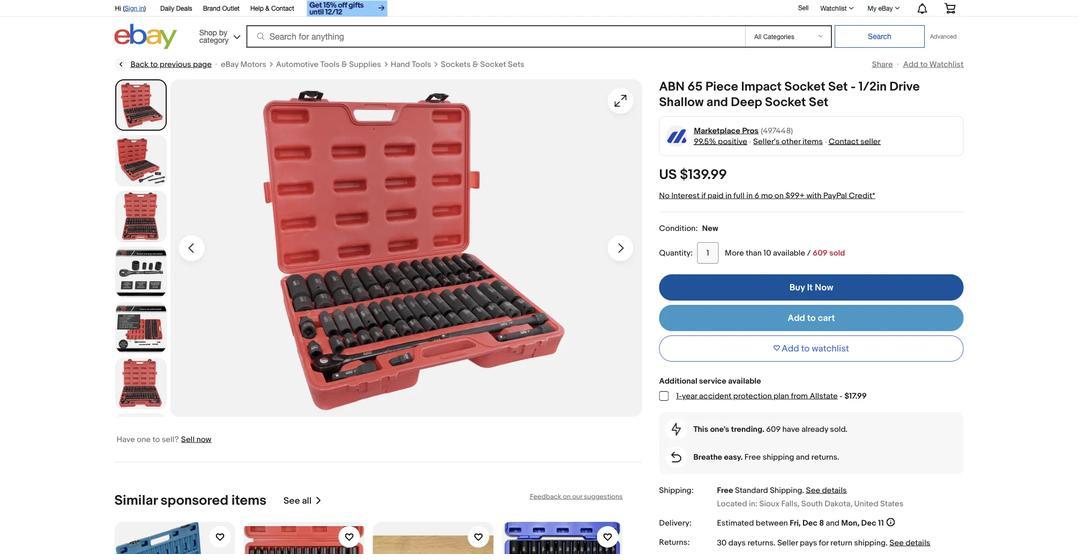 Task type: locate. For each thing, give the bounding box(es) containing it.
0 vertical spatial items
[[803, 137, 823, 146]]

available up 'protection'
[[728, 376, 761, 386]]

1 horizontal spatial on
[[775, 191, 784, 201]]

and inside the abn 65 piece impact socket set - 1/2in drive shallow and deep socket set
[[707, 95, 728, 110]]

0 horizontal spatial and
[[707, 95, 728, 110]]

with details__icon image left this
[[672, 423, 681, 436]]

- left 1/2in
[[851, 79, 856, 95]]

with details__icon image for breathe
[[671, 452, 682, 463]]

- left the $17.99
[[840, 391, 843, 401]]

brand
[[203, 4, 220, 12]]

socket inside sockets & socket sets link
[[480, 60, 506, 69]]

with details__icon image for this
[[672, 423, 681, 436]]

deals
[[176, 4, 192, 12]]

tools for hand
[[412, 60, 431, 69]]

1 horizontal spatial -
[[851, 79, 856, 95]]

contact inside help & contact link
[[271, 4, 294, 12]]

hand tools link
[[391, 59, 431, 70]]

1 vertical spatial ebay
[[221, 60, 239, 69]]

sold
[[830, 248, 845, 258]]

add down add to cart
[[782, 343, 799, 354]]

breathe
[[694, 453, 722, 462]]

1 vertical spatial shipping
[[854, 538, 886, 548]]

to left watchlist
[[801, 343, 810, 354]]

protection
[[733, 391, 772, 401]]

picture 4 of 7 image
[[116, 247, 166, 298]]

automotive tools & supplies
[[276, 60, 381, 69]]

it
[[807, 282, 813, 293]]

1 vertical spatial on
[[563, 493, 571, 501]]

1 horizontal spatial shipping
[[854, 538, 886, 548]]

my
[[868, 4, 877, 12]]

ebay
[[878, 4, 893, 12], [221, 60, 239, 69]]

0 vertical spatial ebay
[[878, 4, 893, 12]]

add to cart
[[788, 313, 835, 324]]

sign
[[125, 4, 137, 12]]

see
[[806, 486, 820, 495], [284, 495, 300, 507], [890, 538, 904, 548]]

picture 5 of 7 image
[[116, 303, 166, 353]]

states
[[880, 499, 904, 509]]

see down states
[[890, 538, 904, 548]]

shipping down this one's trending. 609 have already sold.
[[763, 453, 794, 462]]

watchlist right sell link
[[821, 4, 847, 12]]

from
[[791, 391, 808, 401]]

pays
[[800, 538, 817, 548]]

& for sockets
[[473, 60, 479, 69]]

in left full
[[726, 191, 732, 201]]

similar sponsored items
[[114, 493, 267, 509]]

1 vertical spatial sell
[[181, 435, 195, 445]]

accident
[[699, 391, 732, 401]]

0 vertical spatial with details__icon image
[[672, 423, 681, 436]]

ebay right my
[[878, 4, 893, 12]]

to down advanced link
[[920, 60, 928, 69]]

0 vertical spatial add
[[903, 60, 919, 69]]

. up located in: sioux falls, south dakota, united states
[[802, 486, 804, 495]]

returns
[[748, 538, 774, 548]]

See all text field
[[284, 495, 312, 507]]

add for add to cart
[[788, 313, 805, 324]]

1 vertical spatial see details link
[[890, 538, 931, 548]]

buy it now
[[790, 282, 833, 293]]

2 vertical spatial and
[[826, 519, 840, 528]]

mon,
[[841, 519, 860, 528]]

additional service available
[[659, 376, 761, 386]]

& left supplies
[[342, 60, 347, 69]]

1 vertical spatial watchlist
[[930, 60, 964, 69]]

& inside automotive tools & supplies link
[[342, 60, 347, 69]]

other
[[782, 137, 801, 146]]

to
[[150, 60, 158, 69], [920, 60, 928, 69], [807, 313, 816, 324], [801, 343, 810, 354], [153, 435, 160, 445]]

shallow
[[659, 95, 704, 110]]

0 vertical spatial free
[[745, 453, 761, 462]]

1 vertical spatial free
[[717, 486, 733, 495]]

seller
[[861, 137, 881, 146]]

1-
[[676, 391, 682, 401]]

drive
[[890, 79, 920, 95]]

1 with details__icon image from the top
[[672, 423, 681, 436]]

1 horizontal spatial watchlist
[[930, 60, 964, 69]]

watchlist down advanced
[[930, 60, 964, 69]]

seller's
[[753, 137, 780, 146]]

tools right hand on the top left of the page
[[412, 60, 431, 69]]

socket left sets at the top left of the page
[[480, 60, 506, 69]]

to right back
[[150, 60, 158, 69]]

0 horizontal spatial &
[[265, 4, 270, 12]]

see left all
[[284, 495, 300, 507]]

see details link up dakota,
[[806, 486, 847, 495]]

items left see all 'text box'
[[232, 493, 267, 509]]

0 vertical spatial sell
[[798, 4, 809, 11]]

add up drive
[[903, 60, 919, 69]]

estimated between fri, dec 8 and mon, dec 11
[[717, 519, 884, 528]]

free right easy.
[[745, 453, 761, 462]]

this
[[694, 425, 708, 434]]

2 vertical spatial add
[[782, 343, 799, 354]]

0 vertical spatial 609
[[813, 248, 828, 258]]

1 vertical spatial 609
[[766, 425, 781, 434]]

return
[[831, 538, 852, 548]]

available left the /
[[773, 248, 805, 258]]

marketplace pros link
[[694, 125, 759, 136]]

add for add to watchlist
[[782, 343, 799, 354]]

1 vertical spatial items
[[232, 493, 267, 509]]

united
[[854, 499, 879, 509]]

watchlist inside account navigation
[[821, 4, 847, 12]]

add to watchlist link
[[903, 60, 964, 69]]

(497448)
[[761, 126, 793, 136]]

help
[[250, 4, 264, 12]]

paid
[[708, 191, 724, 201]]

with details__icon image
[[672, 423, 681, 436], [671, 452, 682, 463]]

and left returns.
[[796, 453, 810, 462]]

contact left seller
[[829, 137, 859, 146]]

add inside add to cart link
[[788, 313, 805, 324]]

1 horizontal spatial &
[[342, 60, 347, 69]]

and
[[707, 95, 728, 110], [796, 453, 810, 462], [826, 519, 840, 528]]

shop by category button
[[194, 24, 243, 47]]

0 horizontal spatial -
[[840, 391, 843, 401]]

hand
[[391, 60, 410, 69]]

in left the 6
[[747, 191, 753, 201]]

0 horizontal spatial items
[[232, 493, 267, 509]]

0 horizontal spatial shipping
[[763, 453, 794, 462]]

add inside add to watchlist link
[[782, 343, 799, 354]]

to left cart
[[807, 313, 816, 324]]

ebay left motors
[[221, 60, 239, 69]]

shop by category banner
[[109, 0, 964, 52]]

and right 8
[[826, 519, 840, 528]]

0 horizontal spatial see details link
[[806, 486, 847, 495]]

0 horizontal spatial free
[[717, 486, 733, 495]]

ebay inside account navigation
[[878, 4, 893, 12]]

1 horizontal spatial items
[[803, 137, 823, 146]]

dec
[[803, 519, 818, 528], [861, 519, 876, 528]]

sell left the now
[[181, 435, 195, 445]]

0 vertical spatial see details link
[[806, 486, 847, 495]]

1 vertical spatial add
[[788, 313, 805, 324]]

0 vertical spatial and
[[707, 95, 728, 110]]

set
[[828, 79, 848, 95], [809, 95, 829, 110]]

watchlist
[[812, 343, 849, 354]]

1 vertical spatial and
[[796, 453, 810, 462]]

picture 6 of 7 image
[[116, 359, 166, 409]]

1 vertical spatial details
[[906, 538, 931, 548]]

picture 1 of 7 image
[[116, 80, 165, 130]]

pros
[[742, 126, 759, 136]]

& right sockets
[[473, 60, 479, 69]]

0 vertical spatial watchlist
[[821, 4, 847, 12]]

add
[[903, 60, 919, 69], [788, 313, 805, 324], [782, 343, 799, 354]]

account navigation
[[109, 0, 964, 18]]

dec left 11
[[861, 519, 876, 528]]

1 horizontal spatial sell
[[798, 4, 809, 11]]

sold.
[[830, 425, 848, 434]]

tools right automotive
[[320, 60, 340, 69]]

1 horizontal spatial see
[[806, 486, 820, 495]]

99.5% positive
[[694, 137, 747, 146]]

1 tools from the left
[[320, 60, 340, 69]]

2 tools from the left
[[412, 60, 431, 69]]

sell link
[[794, 4, 814, 11]]

1 horizontal spatial ebay
[[878, 4, 893, 12]]

seller's other items link
[[753, 137, 823, 146]]

on
[[775, 191, 784, 201], [563, 493, 571, 501]]

add left cart
[[788, 313, 805, 324]]

sponsored
[[161, 493, 228, 509]]

& right help
[[265, 4, 270, 12]]

0 horizontal spatial tools
[[320, 60, 340, 69]]

dec left 8
[[803, 519, 818, 528]]

on left our
[[563, 493, 571, 501]]

2 horizontal spatial in
[[747, 191, 753, 201]]

sets
[[508, 60, 525, 69]]

1 vertical spatial -
[[840, 391, 843, 401]]

south
[[802, 499, 823, 509]]

0 vertical spatial -
[[851, 79, 856, 95]]

& inside help & contact link
[[265, 4, 270, 12]]

picture 2 of 7 image
[[116, 136, 166, 186]]

1 horizontal spatial in
[[726, 191, 732, 201]]

1 horizontal spatial details
[[906, 538, 931, 548]]

see details link down states
[[890, 538, 931, 548]]

0 vertical spatial details
[[822, 486, 847, 495]]

0 horizontal spatial in
[[139, 4, 144, 12]]

0 horizontal spatial available
[[728, 376, 761, 386]]

shipping down 11
[[854, 538, 886, 548]]

0 horizontal spatial dec
[[803, 519, 818, 528]]

1 horizontal spatial and
[[796, 453, 810, 462]]

buy it now link
[[659, 275, 964, 301]]

1 vertical spatial with details__icon image
[[671, 452, 682, 463]]

contact seller
[[829, 137, 881, 146]]

609 left the have
[[766, 425, 781, 434]]

delivery:
[[659, 519, 692, 528]]

to for watchlist
[[920, 60, 928, 69]]

us
[[659, 167, 677, 183]]

& inside sockets & socket sets link
[[473, 60, 479, 69]]

suggestions
[[584, 493, 623, 501]]

sockets
[[441, 60, 471, 69]]

0 horizontal spatial contact
[[271, 4, 294, 12]]

sell
[[798, 4, 809, 11], [181, 435, 195, 445]]

contact right help
[[271, 4, 294, 12]]

and right 65
[[707, 95, 728, 110]]

$139.99
[[680, 167, 727, 183]]

2 horizontal spatial .
[[886, 538, 888, 548]]

1 horizontal spatial available
[[773, 248, 805, 258]]

2 with details__icon image from the top
[[671, 452, 682, 463]]

1 vertical spatial available
[[728, 376, 761, 386]]

1 horizontal spatial see details link
[[890, 538, 931, 548]]

hand tools
[[391, 60, 431, 69]]

1 horizontal spatial tools
[[412, 60, 431, 69]]

0 horizontal spatial ebay
[[221, 60, 239, 69]]

609
[[813, 248, 828, 258], [766, 425, 781, 434]]

items right the other
[[803, 137, 823, 146]]

plan
[[774, 391, 789, 401]]

-
[[851, 79, 856, 95], [840, 391, 843, 401]]

daily deals
[[160, 4, 192, 12]]

marketplace pros (497448)
[[694, 126, 793, 136]]

see up south
[[806, 486, 820, 495]]

available
[[773, 248, 805, 258], [728, 376, 761, 386]]

free up located
[[717, 486, 733, 495]]

. left seller
[[774, 538, 776, 548]]

on right mo
[[775, 191, 784, 201]]

interest
[[672, 191, 700, 201]]

year
[[682, 391, 697, 401]]

sell left the watchlist link
[[798, 4, 809, 11]]

returns:
[[659, 538, 690, 548]]

0 vertical spatial contact
[[271, 4, 294, 12]]

1 horizontal spatial contact
[[829, 137, 859, 146]]

. down states
[[886, 538, 888, 548]]

marketplace
[[694, 126, 741, 136]]

1 horizontal spatial 609
[[813, 248, 828, 258]]

credit*
[[849, 191, 875, 201]]

marketplace pros image
[[666, 125, 688, 147]]

condition:
[[659, 224, 698, 233]]

automotive
[[276, 60, 319, 69]]

None submit
[[835, 25, 925, 48]]

see details link
[[806, 486, 847, 495], [890, 538, 931, 548]]

mo
[[761, 191, 773, 201]]

1 horizontal spatial dec
[[861, 519, 876, 528]]

2 horizontal spatial &
[[473, 60, 479, 69]]

in right sign
[[139, 4, 144, 12]]

impact
[[741, 79, 782, 95]]

1 horizontal spatial .
[[802, 486, 804, 495]]

with details__icon image left breathe
[[671, 452, 682, 463]]

0 horizontal spatial watchlist
[[821, 4, 847, 12]]

609 right the /
[[813, 248, 828, 258]]

$17.99
[[845, 391, 867, 401]]



Task type: vqa. For each thing, say whether or not it's contained in the screenshot.
Previous
yes



Task type: describe. For each thing, give the bounding box(es) containing it.
help & contact link
[[250, 3, 294, 14]]

0 horizontal spatial 609
[[766, 425, 781, 434]]

ebay inside 'link'
[[221, 60, 239, 69]]

returns.
[[812, 453, 840, 462]]

shop
[[199, 28, 217, 37]]

this one's trending. 609 have already sold.
[[694, 425, 848, 434]]

piece
[[706, 79, 738, 95]]

Quantity: text field
[[697, 242, 719, 264]]

)
[[144, 4, 146, 12]]

sioux
[[760, 499, 780, 509]]

2 horizontal spatial see
[[890, 538, 904, 548]]

1 horizontal spatial free
[[745, 453, 761, 462]]

0 horizontal spatial sell
[[181, 435, 195, 445]]

11
[[878, 519, 884, 528]]

shipping
[[770, 486, 802, 495]]

0 vertical spatial on
[[775, 191, 784, 201]]

page
[[193, 60, 212, 69]]

fri,
[[790, 519, 801, 528]]

now
[[815, 282, 833, 293]]

if
[[702, 191, 706, 201]]

1 dec from the left
[[803, 519, 818, 528]]

socket up the '(497448)'
[[765, 95, 806, 110]]

shipping:
[[659, 486, 694, 495]]

30
[[717, 538, 727, 548]]

get an extra 15% off image
[[307, 1, 387, 17]]

& for help
[[265, 4, 270, 12]]

for
[[819, 538, 829, 548]]

socket right impact
[[785, 79, 826, 95]]

to right one
[[153, 435, 160, 445]]

deep
[[731, 95, 762, 110]]

items for similar sponsored items
[[232, 493, 267, 509]]

1 vertical spatial contact
[[829, 137, 859, 146]]

sign in link
[[125, 4, 144, 12]]

Search for anything text field
[[248, 26, 743, 47]]

0 horizontal spatial .
[[774, 538, 776, 548]]

have one to sell? sell now
[[117, 435, 211, 445]]

us $139.99
[[659, 167, 727, 183]]

to for watchlist
[[801, 343, 810, 354]]

0 vertical spatial shipping
[[763, 453, 794, 462]]

0 horizontal spatial see
[[284, 495, 300, 507]]

sell inside account navigation
[[798, 4, 809, 11]]

99.5%
[[694, 137, 716, 146]]

located in: sioux falls, south dakota, united states
[[717, 499, 904, 509]]

8
[[819, 519, 824, 528]]

none submit inside shop by category banner
[[835, 25, 925, 48]]

contact seller link
[[829, 137, 881, 146]]

add to watchlist
[[903, 60, 964, 69]]

tools for automotive
[[320, 60, 340, 69]]

ebay motors link
[[221, 59, 266, 70]]

add to watchlist
[[782, 343, 849, 354]]

your shopping cart image
[[944, 3, 956, 14]]

more
[[725, 248, 744, 258]]

seller
[[777, 538, 798, 548]]

abn 65 piece impact socket set - 1/2in drive shallow and deep socket set
[[659, 79, 920, 110]]

standard
[[735, 486, 768, 495]]

6
[[755, 191, 759, 201]]

more than 10 available / 609 sold
[[725, 248, 845, 258]]

my ebay link
[[862, 2, 905, 14]]

have
[[783, 425, 800, 434]]

similar
[[114, 493, 158, 509]]

/
[[807, 248, 811, 258]]

items for seller's other items
[[803, 137, 823, 146]]

share
[[872, 60, 893, 69]]

add for add to watchlist
[[903, 60, 919, 69]]

now
[[196, 435, 211, 445]]

all
[[302, 495, 312, 507]]

full
[[734, 191, 745, 201]]

our
[[572, 493, 582, 501]]

picture 3 of 7 image
[[116, 191, 166, 242]]

watchlist link
[[815, 2, 859, 14]]

hi
[[115, 4, 121, 12]]

1-year accident protection plan from allstate - $17.99
[[676, 391, 867, 401]]

brand outlet
[[203, 4, 240, 12]]

additional
[[659, 376, 697, 386]]

hi ( sign in )
[[115, 4, 146, 12]]

(
[[123, 4, 125, 12]]

0 vertical spatial available
[[773, 248, 805, 258]]

already
[[802, 425, 828, 434]]

feedback on our suggestions
[[530, 493, 623, 501]]

to for cart
[[807, 313, 816, 324]]

99.5% positive link
[[694, 137, 747, 146]]

falls,
[[781, 499, 800, 509]]

previous
[[160, 60, 191, 69]]

see details link for standard shipping . see details
[[806, 486, 847, 495]]

abn 65 piece impact socket set - 1/2in drive shallow and deep socket set - picture 1 of 7 image
[[170, 79, 642, 417]]

no interest if paid in full in 6 mo on $99+ with paypal credit* link
[[659, 191, 875, 201]]

- inside the abn 65 piece impact socket set - 1/2in drive shallow and deep socket set
[[851, 79, 856, 95]]

with
[[807, 191, 822, 201]]

shop by category
[[199, 28, 229, 44]]

new
[[702, 224, 718, 233]]

0 horizontal spatial details
[[822, 486, 847, 495]]

in inside account navigation
[[139, 4, 144, 12]]

sell now link
[[181, 435, 211, 445]]

set up seller's other items link
[[809, 95, 829, 110]]

to for previous
[[150, 60, 158, 69]]

than
[[746, 248, 762, 258]]

0 horizontal spatial on
[[563, 493, 571, 501]]

outlet
[[222, 4, 240, 12]]

advanced
[[930, 33, 957, 40]]

estimated
[[717, 519, 754, 528]]

trending.
[[731, 425, 765, 434]]

advanced link
[[925, 26, 962, 47]]

set left 1/2in
[[828, 79, 848, 95]]

2 horizontal spatial and
[[826, 519, 840, 528]]

back
[[131, 60, 149, 69]]

back to previous page
[[131, 60, 212, 69]]

1/2in
[[859, 79, 887, 95]]

2 dec from the left
[[861, 519, 876, 528]]

allstate
[[810, 391, 838, 401]]

see details link for 30 days returns . seller pays for return shipping . see details
[[890, 538, 931, 548]]



